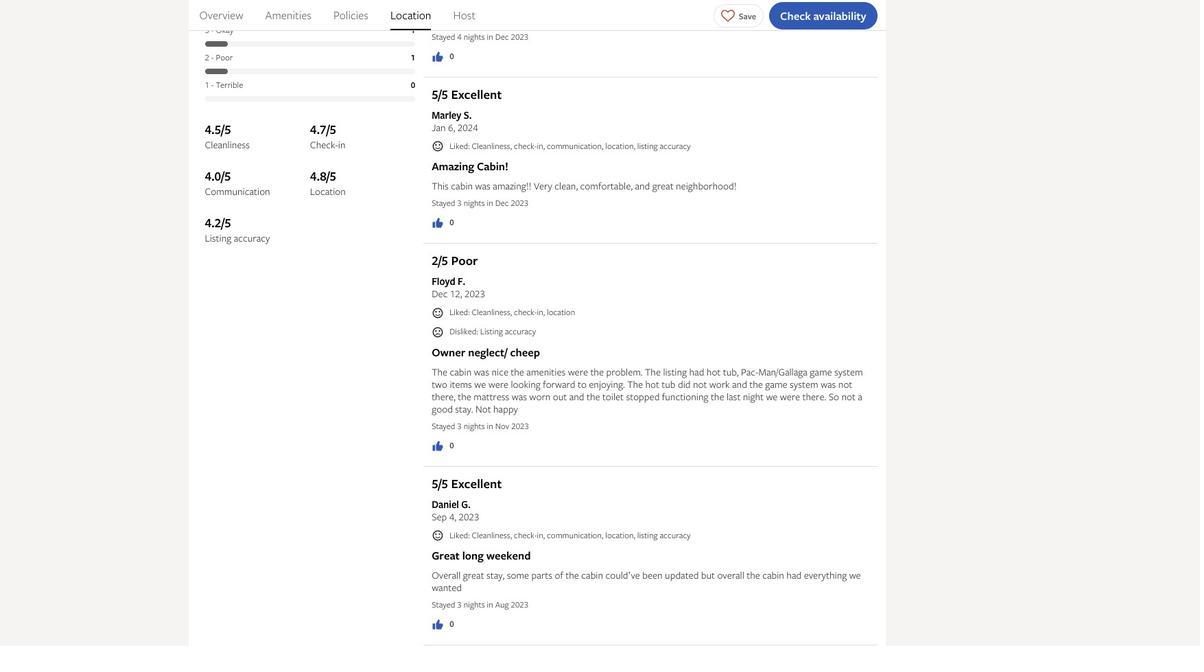 Task type: describe. For each thing, give the bounding box(es) containing it.
4.0 out of 5 element
[[205, 168, 310, 186]]

cabin inside amazing cabin! this cabin was amazing!! very clean, comfortable, and great neighborhood!
[[451, 180, 473, 193]]

last
[[727, 390, 741, 403]]

communication, for great long weekend
[[547, 529, 604, 541]]

accuracy inside 4.2/5 listing accuracy
[[234, 232, 270, 245]]

happy
[[494, 402, 518, 415]]

liked: for amazing
[[450, 140, 470, 152]]

f.
[[458, 275, 466, 288]]

0 button for owner
[[432, 439, 454, 452]]

out
[[553, 390, 567, 403]]

4.8/5
[[310, 168, 337, 185]]

2023 for stayed 4 nights in dec 2023
[[511, 31, 529, 43]]

save
[[739, 10, 757, 22]]

tub,
[[724, 365, 739, 378]]

0 horizontal spatial game
[[766, 377, 788, 390]]

location, for great long weekend
[[606, 529, 636, 541]]

pac-
[[742, 365, 759, 378]]

2/5
[[432, 252, 449, 269]]

2/5 poor floyd f. dec 12, 2023
[[432, 252, 486, 300]]

night
[[743, 390, 764, 403]]

in, for amazing cabin!
[[537, 140, 545, 152]]

enjoying.
[[589, 377, 625, 390]]

looking
[[511, 377, 541, 390]]

daniel
[[432, 498, 459, 511]]

1 for poor
[[411, 52, 416, 63]]

s.
[[464, 108, 472, 121]]

5/5 for great
[[432, 475, 449, 492]]

amenities link
[[265, 0, 312, 30]]

clean,
[[555, 180, 578, 193]]

list containing overview
[[188, 0, 886, 30]]

location link
[[391, 0, 432, 30]]

overall
[[432, 569, 461, 582]]

- for 3
[[211, 24, 214, 36]]

check
[[781, 8, 811, 23]]

cabin!
[[477, 159, 509, 174]]

small image for liked:
[[432, 530, 444, 542]]

some
[[507, 569, 530, 582]]

floyd
[[432, 275, 456, 288]]

cabin right overall
[[763, 569, 785, 582]]

2 liked: from the top
[[450, 307, 470, 318]]

nice
[[492, 365, 509, 378]]

forward
[[543, 377, 576, 390]]

3 for amazing
[[458, 197, 462, 209]]

policies link
[[334, 0, 369, 30]]

0 for owner
[[450, 439, 454, 451]]

2024
[[458, 121, 478, 134]]

in inside 4.7/5 check-in
[[338, 138, 346, 151]]

stay.
[[455, 402, 473, 415]]

amazing!!
[[493, 180, 532, 193]]

parts
[[532, 569, 553, 582]]

sep
[[432, 510, 447, 523]]

nov
[[496, 420, 510, 432]]

liked: cleanliness, check-in, communication, location, listing accuracy for great long weekend
[[450, 529, 691, 541]]

4.5 out of 5 element
[[205, 121, 310, 139]]

had inside owner neglect/ cheep the cabin was nice the amenities were the problem. the listing had hot tub, pac-man/gallaga game system two items we were looking forward to enjoying. the hot tub did not work and the game system was not there, the mattress was worn out and the toilet stopped functioning the last night we were there. so not a good stay. not happy
[[690, 365, 705, 378]]

cleanliness
[[205, 138, 250, 151]]

4.5/5 cleanliness
[[205, 121, 250, 151]]

long
[[463, 548, 484, 563]]

- for 2
[[211, 52, 214, 63]]

2 cleanliness, from the top
[[472, 307, 512, 318]]

liked: cleanliness, check-in, location
[[450, 307, 576, 318]]

stopped
[[627, 390, 660, 403]]

2 horizontal spatial and
[[733, 377, 748, 390]]

0 button for amazing
[[432, 217, 454, 230]]

updated
[[665, 569, 699, 582]]

disliked:
[[450, 326, 478, 337]]

0 for great
[[450, 618, 454, 630]]

had inside the great long weekend overall great stay, some parts of the cabin could've been updated but overall the cabin had everything we wanted
[[787, 569, 802, 582]]

stayed for amazing cabin!
[[432, 197, 456, 209]]

jan
[[432, 121, 446, 134]]

4.5/5
[[205, 121, 231, 138]]

check- for great long weekend
[[514, 529, 537, 541]]

excellent for cabin!
[[452, 86, 502, 103]]

accuracy up updated
[[660, 529, 691, 541]]

check availability button
[[770, 2, 878, 29]]

stayed 3 nights in nov 2023
[[432, 420, 529, 432]]

man/gallaga
[[759, 365, 808, 378]]

not
[[476, 402, 491, 415]]

1 for okay
[[411, 24, 416, 36]]

host link
[[454, 0, 476, 30]]

aug
[[496, 599, 509, 611]]

dec for stayed 3 nights in dec 2023
[[496, 197, 509, 209]]

host
[[454, 8, 476, 23]]

terrible
[[216, 79, 243, 91]]

did
[[678, 377, 691, 390]]

liked: cleanliness, check-in, communication, location, listing accuracy for amazing cabin!
[[450, 140, 691, 152]]

1 stayed from the top
[[432, 31, 456, 43]]

great
[[432, 548, 460, 563]]

1 - terrible
[[205, 79, 243, 91]]

dec for stayed 4 nights in dec 2023
[[496, 31, 509, 43]]

listing for amazing cabin!
[[638, 140, 658, 152]]

very
[[534, 180, 553, 193]]

5/5 excellent daniel g. sep 4, 2023
[[432, 475, 502, 523]]

stayed 4 nights in dec 2023
[[432, 31, 529, 43]]

3 for great
[[458, 599, 462, 611]]

4
[[458, 31, 462, 43]]

communication, for amazing cabin!
[[547, 140, 604, 152]]

worn
[[530, 390, 551, 403]]

0 down the stayed 4 nights in dec 2023 on the left of page
[[450, 50, 454, 62]]

0 horizontal spatial were
[[489, 377, 509, 390]]

1 medium image from the top
[[432, 51, 444, 63]]

to
[[578, 377, 587, 390]]

listing inside owner neglect/ cheep the cabin was nice the amenities were the problem. the listing had hot tub, pac-man/gallaga game system two items we were looking forward to enjoying. the hot tub did not work and the game system was not there, the mattress was worn out and the toilet stopped functioning the last night we were there. so not a good stay. not happy
[[664, 365, 687, 378]]

work
[[710, 377, 730, 390]]

and inside amazing cabin! this cabin was amazing!! very clean, comfortable, and great neighborhood!
[[635, 180, 651, 193]]

stayed for owner neglect/ cheep
[[432, 420, 456, 432]]

2023 inside 5/5 excellent daniel g. sep 4, 2023
[[459, 510, 480, 523]]

was left a
[[821, 377, 837, 390]]

nights for long
[[464, 599, 485, 611]]

in for owner
[[487, 420, 494, 432]]

excellent for long
[[452, 475, 502, 492]]

was left worn
[[512, 390, 527, 403]]

stay,
[[487, 569, 505, 582]]

4.7/5
[[310, 121, 337, 138]]

0 horizontal spatial and
[[570, 390, 585, 403]]

2 - poor
[[205, 52, 233, 63]]

1 horizontal spatial game
[[810, 365, 833, 378]]

stayed 3 nights in aug 2023
[[432, 599, 529, 611]]

4.0/5 communication
[[205, 168, 270, 198]]

so
[[829, 390, 840, 403]]

2023 for stayed 3 nights in dec 2023
[[511, 197, 529, 209]]

2 vertical spatial 1
[[205, 79, 209, 91]]

amazing cabin! this cabin was amazing!! very clean, comfortable, and great neighborhood!
[[432, 159, 737, 193]]



Task type: vqa. For each thing, say whether or not it's contained in the screenshot.


Task type: locate. For each thing, give the bounding box(es) containing it.
1 liked: cleanliness, check-in, communication, location, listing accuracy from the top
[[450, 140, 691, 152]]

0 left 5/5 excellent marley s. jan 6, 2024
[[411, 79, 416, 91]]

1 vertical spatial communication,
[[547, 529, 604, 541]]

0 horizontal spatial listing
[[205, 232, 232, 245]]

we right everything
[[850, 569, 862, 582]]

0 vertical spatial dec
[[496, 31, 509, 43]]

small image down sep
[[432, 530, 444, 542]]

listing
[[205, 232, 232, 245], [481, 326, 503, 337]]

there.
[[803, 390, 827, 403]]

items
[[450, 377, 472, 390]]

great left neighborhood!
[[653, 180, 674, 193]]

0 vertical spatial small image
[[432, 326, 444, 338]]

good
[[432, 402, 453, 415]]

and right comfortable,
[[635, 180, 651, 193]]

stayed down good
[[432, 420, 456, 432]]

1 vertical spatial check-
[[514, 307, 537, 318]]

1 vertical spatial listing
[[664, 365, 687, 378]]

save button
[[714, 4, 764, 27]]

cleanliness, up cabin!
[[472, 140, 512, 152]]

0 vertical spatial medium image
[[432, 51, 444, 63]]

there,
[[432, 390, 456, 403]]

1 horizontal spatial had
[[787, 569, 802, 582]]

poor right the 2
[[216, 52, 233, 63]]

1 down location link
[[411, 52, 416, 63]]

hot left the tub,
[[707, 365, 721, 378]]

4.7/5 check-in
[[310, 121, 346, 151]]

3 medium image from the top
[[432, 619, 444, 631]]

liked: cleanliness, check-in, communication, location, listing accuracy up amazing cabin! this cabin was amazing!! very clean, comfortable, and great neighborhood!
[[450, 140, 691, 152]]

small image for liked: cleanliness, check-in, communication, location, listing accuracy
[[432, 140, 444, 153]]

2 horizontal spatial were
[[781, 390, 801, 403]]

0 button down this
[[432, 217, 454, 230]]

1 excellent from the top
[[452, 86, 502, 103]]

0
[[450, 50, 454, 62], [411, 79, 416, 91], [450, 217, 454, 228], [450, 439, 454, 451], [450, 618, 454, 630]]

marley
[[432, 108, 462, 121]]

2 vertical spatial medium image
[[432, 619, 444, 631]]

medium image
[[432, 51, 444, 63], [432, 440, 444, 452], [432, 619, 444, 631]]

2 horizontal spatial the
[[646, 365, 661, 378]]

the right toilet
[[628, 377, 643, 390]]

4,
[[450, 510, 457, 523]]

1 vertical spatial great
[[463, 569, 485, 582]]

0 horizontal spatial we
[[475, 377, 486, 390]]

could've
[[606, 569, 641, 582]]

nights for neglect/
[[464, 420, 485, 432]]

were left there.
[[781, 390, 801, 403]]

2023 right 4,
[[459, 510, 480, 523]]

in, up parts
[[537, 529, 545, 541]]

5/5 for amazing
[[432, 86, 449, 103]]

listing
[[638, 140, 658, 152], [664, 365, 687, 378], [638, 529, 658, 541]]

cabin inside owner neglect/ cheep the cabin was nice the amenities were the problem. the listing had hot tub, pac-man/gallaga game system two items we were looking forward to enjoying. the hot tub did not work and the game system was not there, the mattress was worn out and the toilet stopped functioning the last night we were there. so not a good stay. not happy
[[450, 365, 472, 378]]

3 for owner
[[458, 420, 462, 432]]

check- for amazing cabin!
[[514, 140, 537, 152]]

0 down stayed 3 nights in aug 2023
[[450, 618, 454, 630]]

4.8/5 location
[[310, 168, 346, 198]]

in, up very
[[537, 140, 545, 152]]

small image up owner
[[432, 326, 444, 338]]

we inside the great long weekend overall great stay, some parts of the cabin could've been updated but overall the cabin had everything we wanted
[[850, 569, 862, 582]]

cleanliness, up weekend
[[472, 529, 512, 541]]

0 vertical spatial excellent
[[452, 86, 502, 103]]

liked:
[[450, 140, 470, 152], [450, 307, 470, 318], [450, 529, 470, 541]]

2 small image from the top
[[432, 307, 444, 319]]

0 vertical spatial check-
[[514, 140, 537, 152]]

2 location, from the top
[[606, 529, 636, 541]]

communication,
[[547, 140, 604, 152], [547, 529, 604, 541]]

small image down jan
[[432, 140, 444, 153]]

2 vertical spatial dec
[[432, 287, 448, 300]]

2023 for stayed 3 nights in nov 2023
[[512, 420, 529, 432]]

2023 for stayed 3 nights in aug 2023
[[511, 599, 529, 611]]

2 vertical spatial cleanliness,
[[472, 529, 512, 541]]

stayed down this
[[432, 197, 456, 209]]

1 vertical spatial location
[[310, 185, 346, 198]]

1 cleanliness, from the top
[[472, 140, 512, 152]]

1 location, from the top
[[606, 140, 636, 152]]

poor up f.
[[452, 252, 478, 269]]

dec right 4
[[496, 31, 509, 43]]

1 in, from the top
[[537, 140, 545, 152]]

1 vertical spatial 5/5
[[432, 475, 449, 492]]

wanted
[[432, 581, 462, 594]]

communication
[[205, 185, 270, 198]]

- for 1
[[211, 79, 214, 91]]

2023 right 'aug'
[[511, 599, 529, 611]]

nights down cabin!
[[464, 197, 485, 209]]

nights down not in the bottom left of the page
[[464, 420, 485, 432]]

4 stayed from the top
[[432, 599, 456, 611]]

5/5 inside 5/5 excellent daniel g. sep 4, 2023
[[432, 475, 449, 492]]

1 check- from the top
[[514, 140, 537, 152]]

0 horizontal spatial system
[[790, 377, 819, 390]]

location
[[391, 8, 432, 23], [310, 185, 346, 198]]

list
[[188, 0, 886, 30]]

small image
[[432, 140, 444, 153], [432, 307, 444, 319]]

2 vertical spatial listing
[[638, 529, 658, 541]]

listing down communication
[[205, 232, 232, 245]]

1 small image from the top
[[432, 140, 444, 153]]

2 check- from the top
[[514, 307, 537, 318]]

liked: cleanliness, check-in, communication, location, listing accuracy
[[450, 140, 691, 152], [450, 529, 691, 541]]

- left terrible
[[211, 79, 214, 91]]

0 vertical spatial listing
[[638, 140, 658, 152]]

excellent inside 5/5 excellent marley s. jan 6, 2024
[[452, 86, 502, 103]]

hot left tub
[[646, 377, 660, 390]]

a
[[859, 390, 863, 403]]

1 horizontal spatial listing
[[481, 326, 503, 337]]

location, up could've
[[606, 529, 636, 541]]

small image down floyd
[[432, 307, 444, 319]]

- right the 2
[[211, 52, 214, 63]]

disliked: listing accuracy
[[450, 326, 536, 337]]

liked: down 4,
[[450, 529, 470, 541]]

1 horizontal spatial poor
[[452, 252, 478, 269]]

amenities
[[527, 365, 566, 378]]

1 vertical spatial medium image
[[432, 440, 444, 452]]

2 medium image from the top
[[432, 440, 444, 452]]

1 horizontal spatial and
[[635, 180, 651, 193]]

1 vertical spatial dec
[[496, 197, 509, 209]]

4.2/5
[[205, 214, 231, 232]]

3 down stay.
[[458, 420, 462, 432]]

stayed for great long weekend
[[432, 599, 456, 611]]

0 horizontal spatial had
[[690, 365, 705, 378]]

2 excellent from the top
[[452, 475, 502, 492]]

1 left terrible
[[205, 79, 209, 91]]

location down check-
[[310, 185, 346, 198]]

2
[[205, 52, 209, 63]]

toilet
[[603, 390, 624, 403]]

the down owner
[[432, 365, 448, 378]]

1 0 button from the top
[[432, 50, 454, 63]]

3 down 'amazing'
[[458, 197, 462, 209]]

in left nov
[[487, 420, 494, 432]]

0 vertical spatial location,
[[606, 140, 636, 152]]

1 liked: from the top
[[450, 140, 470, 152]]

0 vertical spatial in,
[[537, 140, 545, 152]]

mattress
[[474, 390, 510, 403]]

excellent up g.
[[452, 475, 502, 492]]

1 horizontal spatial great
[[653, 180, 674, 193]]

nights for cabin!
[[464, 197, 485, 209]]

in for amazing
[[487, 197, 494, 209]]

2023 right 12,
[[465, 287, 486, 300]]

0 right medium icon
[[450, 217, 454, 228]]

2 nights from the top
[[464, 197, 485, 209]]

1 vertical spatial -
[[211, 52, 214, 63]]

cleanliness, up disliked: listing accuracy
[[472, 307, 512, 318]]

and right work
[[733, 377, 748, 390]]

0 vertical spatial liked:
[[450, 140, 470, 152]]

2 stayed from the top
[[432, 197, 456, 209]]

0 vertical spatial small image
[[432, 140, 444, 153]]

small image for liked: cleanliness, check-in, location
[[432, 307, 444, 319]]

nights right 4
[[464, 31, 485, 43]]

had left everything
[[787, 569, 802, 582]]

2 vertical spatial liked:
[[450, 529, 470, 541]]

5/5 excellent marley s. jan 6, 2024
[[432, 86, 502, 134]]

0 vertical spatial location
[[391, 8, 432, 23]]

great inside amazing cabin! this cabin was amazing!! very clean, comfortable, and great neighborhood!
[[653, 180, 674, 193]]

check- up weekend
[[514, 529, 537, 541]]

overall
[[718, 569, 745, 582]]

owner neglect/ cheep the cabin was nice the amenities were the problem. the listing had hot tub, pac-man/gallaga game system two items we were looking forward to enjoying. the hot tub did not work and the game system was not there, the mattress was worn out and the toilet stopped functioning the last night we were there. so not a good stay. not happy
[[432, 344, 864, 415]]

had
[[690, 365, 705, 378], [787, 569, 802, 582]]

functioning
[[662, 390, 709, 403]]

neighborhood!
[[676, 180, 737, 193]]

cabin down 'amazing'
[[451, 180, 473, 193]]

great
[[653, 180, 674, 193], [463, 569, 485, 582]]

5/5 inside 5/5 excellent marley s. jan 6, 2024
[[432, 86, 449, 103]]

in left 'aug'
[[487, 599, 494, 611]]

had left work
[[690, 365, 705, 378]]

system
[[835, 365, 864, 378], [790, 377, 819, 390]]

0 vertical spatial -
[[211, 24, 214, 36]]

3 cleanliness, from the top
[[472, 529, 512, 541]]

0 vertical spatial had
[[690, 365, 705, 378]]

stayed 3 nights in dec 2023
[[432, 197, 529, 209]]

check-
[[310, 138, 338, 151]]

medium image
[[432, 217, 444, 230]]

1 horizontal spatial the
[[628, 377, 643, 390]]

1 vertical spatial small image
[[432, 307, 444, 319]]

2023 inside 2/5 poor floyd f. dec 12, 2023
[[465, 287, 486, 300]]

0 vertical spatial listing
[[205, 232, 232, 245]]

liked: down 6,
[[450, 140, 470, 152]]

in right 4
[[487, 31, 494, 43]]

2 vertical spatial in,
[[537, 529, 545, 541]]

3 check- from the top
[[514, 529, 537, 541]]

3
[[205, 24, 209, 36], [458, 197, 462, 209], [458, 420, 462, 432], [458, 599, 462, 611]]

game up there.
[[810, 365, 833, 378]]

1 vertical spatial liked: cleanliness, check-in, communication, location, listing accuracy
[[450, 529, 691, 541]]

2 - from the top
[[211, 52, 214, 63]]

2023 down amazing!!
[[511, 197, 529, 209]]

cleanliness, for cabin!
[[472, 140, 512, 152]]

listing for disliked:
[[481, 326, 503, 337]]

1 vertical spatial had
[[787, 569, 802, 582]]

1 vertical spatial listing
[[481, 326, 503, 337]]

4.2 out of 5 element
[[205, 214, 310, 232]]

in for great
[[487, 599, 494, 611]]

liked: for great
[[450, 529, 470, 541]]

dec inside 2/5 poor floyd f. dec 12, 2023
[[432, 287, 448, 300]]

1 vertical spatial small image
[[432, 530, 444, 542]]

game right night
[[766, 377, 788, 390]]

2023 right nov
[[512, 420, 529, 432]]

1
[[411, 24, 416, 36], [411, 52, 416, 63], [205, 79, 209, 91]]

amazing
[[432, 159, 474, 174]]

accuracy right the 4.2/5 on the left of page
[[234, 232, 270, 245]]

communication, up of
[[547, 529, 604, 541]]

3 down wanted
[[458, 599, 462, 611]]

1 horizontal spatial system
[[835, 365, 864, 378]]

0 for amazing
[[450, 217, 454, 228]]

nights left 'aug'
[[464, 599, 485, 611]]

the left tub
[[646, 365, 661, 378]]

0 down the stayed 3 nights in nov 2023
[[450, 439, 454, 451]]

we right items
[[475, 377, 486, 390]]

2 small image from the top
[[432, 530, 444, 542]]

stayed down wanted
[[432, 599, 456, 611]]

1 vertical spatial in,
[[537, 307, 545, 318]]

3 stayed from the top
[[432, 420, 456, 432]]

1 communication, from the top
[[547, 140, 604, 152]]

owner
[[432, 344, 466, 360]]

location
[[547, 307, 576, 318]]

and right out at the bottom left
[[570, 390, 585, 403]]

weekend
[[487, 548, 531, 563]]

medium image for 2/5 poor
[[432, 440, 444, 452]]

cabin
[[451, 180, 473, 193], [450, 365, 472, 378], [582, 569, 604, 582], [763, 569, 785, 582]]

poor inside 2/5 poor floyd f. dec 12, 2023
[[452, 252, 478, 269]]

small image for disliked:
[[432, 326, 444, 338]]

neglect/
[[468, 344, 508, 360]]

2 0 button from the top
[[432, 217, 454, 230]]

great down long
[[463, 569, 485, 582]]

0 button down good
[[432, 439, 454, 452]]

0 horizontal spatial the
[[432, 365, 448, 378]]

listing for great long weekend
[[638, 529, 658, 541]]

were
[[568, 365, 588, 378], [489, 377, 509, 390], [781, 390, 801, 403]]

3 - okay
[[205, 24, 234, 36]]

great inside the great long weekend overall great stay, some parts of the cabin could've been updated but overall the cabin had everything we wanted
[[463, 569, 485, 582]]

1 small image from the top
[[432, 326, 444, 338]]

poor
[[216, 52, 233, 63], [452, 252, 478, 269]]

0 vertical spatial 1
[[411, 24, 416, 36]]

1 left 4
[[411, 24, 416, 36]]

g.
[[462, 498, 471, 511]]

were left enjoying.
[[568, 365, 588, 378]]

2 in, from the top
[[537, 307, 545, 318]]

0 horizontal spatial location
[[310, 185, 346, 198]]

listing inside 4.2/5 listing accuracy
[[205, 232, 232, 245]]

5/5 up daniel
[[432, 475, 449, 492]]

in, left 'location'
[[537, 307, 545, 318]]

cabin left could've
[[582, 569, 604, 582]]

3 0 button from the top
[[432, 439, 454, 452]]

- left the okay
[[211, 24, 214, 36]]

3 liked: from the top
[[450, 529, 470, 541]]

was left nice at the bottom
[[474, 365, 490, 378]]

0 vertical spatial 5/5
[[432, 86, 449, 103]]

overview link
[[199, 0, 243, 30]]

location, up comfortable,
[[606, 140, 636, 152]]

in down amazing!!
[[487, 197, 494, 209]]

0 vertical spatial poor
[[216, 52, 233, 63]]

2 communication, from the top
[[547, 529, 604, 541]]

4 0 button from the top
[[432, 618, 454, 631]]

in right 4.7/5
[[338, 138, 346, 151]]

dec
[[496, 31, 509, 43], [496, 197, 509, 209], [432, 287, 448, 300]]

okay
[[216, 24, 234, 36]]

excellent inside 5/5 excellent daniel g. sep 4, 2023
[[452, 475, 502, 492]]

0 button down the stayed 4 nights in dec 2023 on the left of page
[[432, 50, 454, 63]]

dec down amazing!!
[[496, 197, 509, 209]]

12,
[[450, 287, 463, 300]]

two
[[432, 377, 448, 390]]

was up stayed 3 nights in dec 2023
[[476, 180, 491, 193]]

was inside amazing cabin! this cabin was amazing!! very clean, comfortable, and great neighborhood!
[[476, 180, 491, 193]]

accuracy
[[660, 140, 691, 152], [234, 232, 270, 245], [505, 326, 536, 337], [660, 529, 691, 541]]

1 5/5 from the top
[[432, 86, 449, 103]]

0 button down wanted
[[432, 618, 454, 631]]

system up a
[[835, 365, 864, 378]]

4.8 out of 5 element
[[310, 168, 416, 186]]

nights
[[464, 31, 485, 43], [464, 197, 485, 209], [464, 420, 485, 432], [464, 599, 485, 611]]

game
[[810, 365, 833, 378], [766, 377, 788, 390]]

1 horizontal spatial hot
[[707, 365, 721, 378]]

excellent up s.
[[452, 86, 502, 103]]

0 button for great
[[432, 618, 454, 631]]

accuracy down the "liked: cleanliness, check-in, location"
[[505, 326, 536, 337]]

dec left 12,
[[432, 287, 448, 300]]

0 vertical spatial communication,
[[547, 140, 604, 152]]

location left 'host' link
[[391, 8, 432, 23]]

1 vertical spatial poor
[[452, 252, 478, 269]]

medium image down the stayed 4 nights in dec 2023 on the left of page
[[432, 51, 444, 63]]

5/5
[[432, 86, 449, 103], [432, 475, 449, 492]]

0 horizontal spatial poor
[[216, 52, 233, 63]]

1 vertical spatial liked:
[[450, 307, 470, 318]]

4.2/5 listing accuracy
[[205, 214, 270, 245]]

2 5/5 from the top
[[432, 475, 449, 492]]

0 vertical spatial great
[[653, 180, 674, 193]]

2023 right 4
[[511, 31, 529, 43]]

4.7 out of 5 element
[[310, 121, 416, 139]]

1 vertical spatial excellent
[[452, 475, 502, 492]]

0 vertical spatial liked: cleanliness, check-in, communication, location, listing accuracy
[[450, 140, 691, 152]]

3 - from the top
[[211, 79, 214, 91]]

1 vertical spatial cleanliness,
[[472, 307, 512, 318]]

availability
[[814, 8, 867, 23]]

system left so on the bottom
[[790, 377, 819, 390]]

1 horizontal spatial we
[[767, 390, 778, 403]]

1 vertical spatial location,
[[606, 529, 636, 541]]

medium image down good
[[432, 440, 444, 452]]

2 liked: cleanliness, check-in, communication, location, listing accuracy from the top
[[450, 529, 691, 541]]

cleanliness, for long
[[472, 529, 512, 541]]

in,
[[537, 140, 545, 152], [537, 307, 545, 318], [537, 529, 545, 541]]

1 horizontal spatial were
[[568, 365, 588, 378]]

cabin down owner
[[450, 365, 472, 378]]

policies
[[334, 8, 369, 23]]

3 in, from the top
[[537, 529, 545, 541]]

location, for amazing cabin!
[[606, 140, 636, 152]]

0 horizontal spatial hot
[[646, 377, 660, 390]]

listing for 4.2/5
[[205, 232, 232, 245]]

the
[[511, 365, 525, 378], [591, 365, 604, 378], [750, 377, 764, 390], [458, 390, 472, 403], [587, 390, 601, 403], [711, 390, 725, 403], [566, 569, 579, 582], [747, 569, 761, 582]]

1 horizontal spatial location
[[391, 8, 432, 23]]

we right night
[[767, 390, 778, 403]]

6,
[[448, 121, 455, 134]]

4 nights from the top
[[464, 599, 485, 611]]

in, for great long weekend
[[537, 529, 545, 541]]

medium image down wanted
[[432, 619, 444, 631]]

5/5 up the marley
[[432, 86, 449, 103]]

small image
[[432, 326, 444, 338], [432, 530, 444, 542]]

1 vertical spatial 1
[[411, 52, 416, 63]]

0 vertical spatial cleanliness,
[[472, 140, 512, 152]]

1 - from the top
[[211, 24, 214, 36]]

but
[[702, 569, 715, 582]]

cheep
[[511, 344, 540, 360]]

3 left the okay
[[205, 24, 209, 36]]

2 horizontal spatial we
[[850, 569, 862, 582]]

2 vertical spatial check-
[[514, 529, 537, 541]]

0 horizontal spatial great
[[463, 569, 485, 582]]

accuracy up neighborhood!
[[660, 140, 691, 152]]

hot
[[707, 365, 721, 378], [646, 377, 660, 390]]

3 nights from the top
[[464, 420, 485, 432]]

great long weekend overall great stay, some parts of the cabin could've been updated but overall the cabin had everything we wanted
[[432, 548, 862, 594]]

medium image for 5/5 excellent
[[432, 619, 444, 631]]

2 vertical spatial -
[[211, 79, 214, 91]]

2023
[[511, 31, 529, 43], [511, 197, 529, 209], [465, 287, 486, 300], [512, 420, 529, 432], [459, 510, 480, 523], [511, 599, 529, 611]]

1 nights from the top
[[464, 31, 485, 43]]

stayed
[[432, 31, 456, 43], [432, 197, 456, 209], [432, 420, 456, 432], [432, 599, 456, 611]]

problem.
[[607, 365, 643, 378]]



